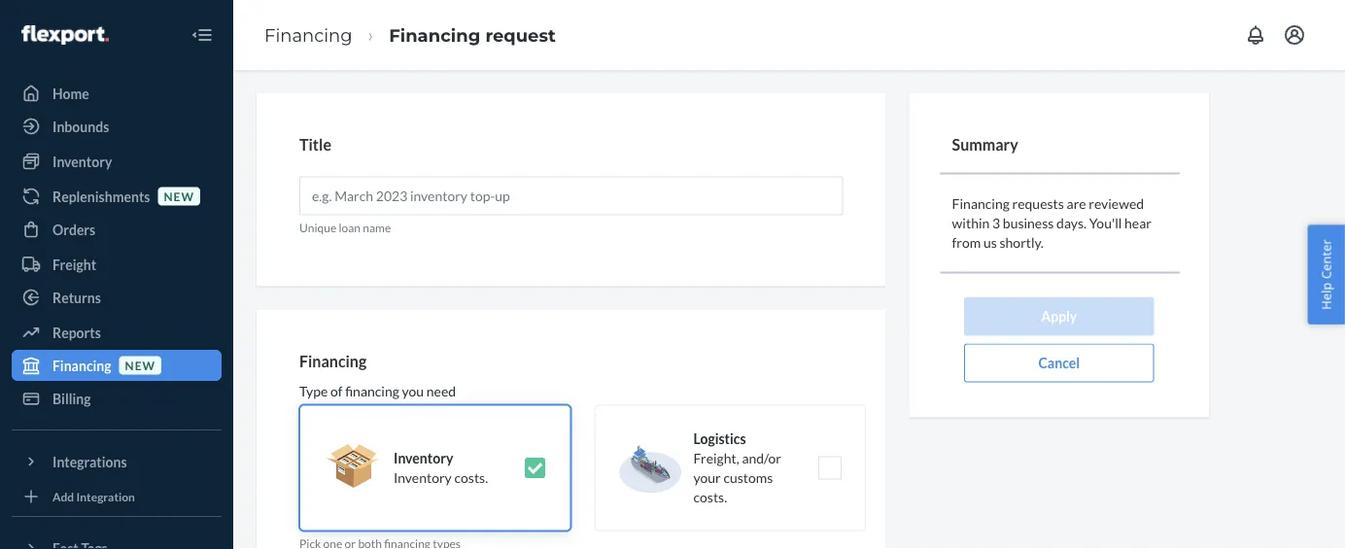 Task type: vqa. For each thing, say whether or not it's contained in the screenshot.
the top inventory
yes



Task type: locate. For each thing, give the bounding box(es) containing it.
apply
[[1041, 308, 1077, 325]]

us
[[984, 234, 997, 251]]

new
[[164, 189, 194, 203], [125, 358, 156, 372]]

costs. inside the inventory inventory costs.
[[454, 469, 488, 486]]

logistics
[[694, 431, 746, 447]]

1 horizontal spatial new
[[164, 189, 194, 203]]

financing link
[[264, 24, 352, 46]]

request
[[485, 24, 556, 46]]

help center button
[[1308, 225, 1345, 325]]

0 horizontal spatial costs.
[[454, 469, 488, 486]]

costs. left check square "icon" at the bottom
[[454, 469, 488, 486]]

type
[[299, 383, 328, 399]]

freight
[[52, 256, 96, 273]]

costs.
[[454, 469, 488, 486], [694, 489, 727, 505]]

reviewed
[[1089, 195, 1144, 212]]

financing for financing requests are reviewed within 3 business days. you'll hear from us shortly.
[[952, 195, 1010, 212]]

0 horizontal spatial new
[[125, 358, 156, 372]]

1 vertical spatial inventory
[[394, 450, 453, 466]]

1 horizontal spatial costs.
[[694, 489, 727, 505]]

hear
[[1125, 215, 1152, 231]]

1 vertical spatial new
[[125, 358, 156, 372]]

and/or
[[742, 450, 782, 466]]

new for replenishments
[[164, 189, 194, 203]]

customs
[[724, 469, 773, 486]]

you
[[402, 383, 424, 399]]

new down reports link
[[125, 358, 156, 372]]

inventory inventory costs.
[[394, 450, 488, 486]]

0 vertical spatial costs.
[[454, 469, 488, 486]]

returns
[[52, 289, 101, 306]]

costs. down your
[[694, 489, 727, 505]]

unique loan name
[[299, 220, 391, 234]]

new up orders link
[[164, 189, 194, 203]]

financing inside financing requests are reviewed within 3 business days. you'll hear from us shortly.
[[952, 195, 1010, 212]]

logistics freight, and/or your customs costs.
[[694, 431, 782, 505]]

1 vertical spatial costs.
[[694, 489, 727, 505]]

flexport logo image
[[21, 25, 109, 45]]

business
[[1003, 215, 1054, 231]]

add
[[52, 489, 74, 504]]

freight,
[[694, 450, 740, 466]]

your
[[694, 469, 721, 486]]

from
[[952, 234, 981, 251]]

billing link
[[12, 383, 222, 414]]

0 vertical spatial new
[[164, 189, 194, 203]]

you'll
[[1089, 215, 1122, 231]]

financing
[[264, 24, 352, 46], [389, 24, 481, 46], [952, 195, 1010, 212], [299, 352, 367, 371], [52, 357, 111, 374]]

billing
[[52, 390, 91, 407]]

loan
[[339, 220, 361, 234]]

inventory for inventory inventory costs.
[[394, 450, 453, 466]]

unique
[[299, 220, 337, 234]]

financing request
[[389, 24, 556, 46]]

inventory for inventory
[[52, 153, 112, 170]]

inventory
[[52, 153, 112, 170], [394, 450, 453, 466], [394, 469, 452, 486]]

of
[[330, 383, 343, 399]]

breadcrumbs navigation
[[249, 7, 572, 63]]

cancel button
[[964, 344, 1154, 383]]

title
[[299, 135, 331, 154]]

new for financing
[[125, 358, 156, 372]]

0 vertical spatial inventory
[[52, 153, 112, 170]]



Task type: describe. For each thing, give the bounding box(es) containing it.
integration
[[76, 489, 135, 504]]

name
[[363, 220, 391, 234]]

open notifications image
[[1244, 23, 1268, 47]]

returns link
[[12, 282, 222, 313]]

reports link
[[12, 317, 222, 348]]

requests
[[1013, 195, 1064, 212]]

e.g. March 2023 inventory top-up field
[[299, 177, 843, 215]]

summary
[[952, 135, 1019, 154]]

days.
[[1057, 215, 1087, 231]]

orders link
[[12, 214, 222, 245]]

financing requests are reviewed within 3 business days. you'll hear from us shortly.
[[952, 195, 1152, 251]]

shortly.
[[1000, 234, 1044, 251]]

replenishments
[[52, 188, 150, 205]]

costs. inside logistics freight, and/or your customs costs.
[[694, 489, 727, 505]]

freight link
[[12, 249, 222, 280]]

cancel
[[1039, 355, 1080, 371]]

financing for financing "link"
[[264, 24, 352, 46]]

need
[[427, 383, 456, 399]]

close navigation image
[[191, 23, 214, 47]]

open account menu image
[[1283, 23, 1307, 47]]

check square image
[[524, 456, 547, 480]]

3
[[993, 215, 1000, 231]]

help
[[1318, 282, 1335, 310]]

are
[[1067, 195, 1087, 212]]

home link
[[12, 78, 222, 109]]

integrations
[[52, 454, 127, 470]]

type of financing you need
[[299, 383, 456, 399]]

integrations button
[[12, 446, 222, 477]]

apply button
[[964, 297, 1154, 336]]

financing for financing request
[[389, 24, 481, 46]]

inbounds link
[[12, 111, 222, 142]]

help center
[[1318, 239, 1335, 310]]

financing
[[345, 383, 399, 399]]

center
[[1318, 239, 1335, 279]]

home
[[52, 85, 89, 102]]

financing request link
[[389, 24, 556, 46]]

add integration link
[[12, 485, 222, 508]]

orders
[[52, 221, 95, 238]]

within
[[952, 215, 990, 231]]

inbounds
[[52, 118, 109, 135]]

inventory link
[[12, 146, 222, 177]]

reports
[[52, 324, 101, 341]]

add integration
[[52, 489, 135, 504]]

2 vertical spatial inventory
[[394, 469, 452, 486]]



